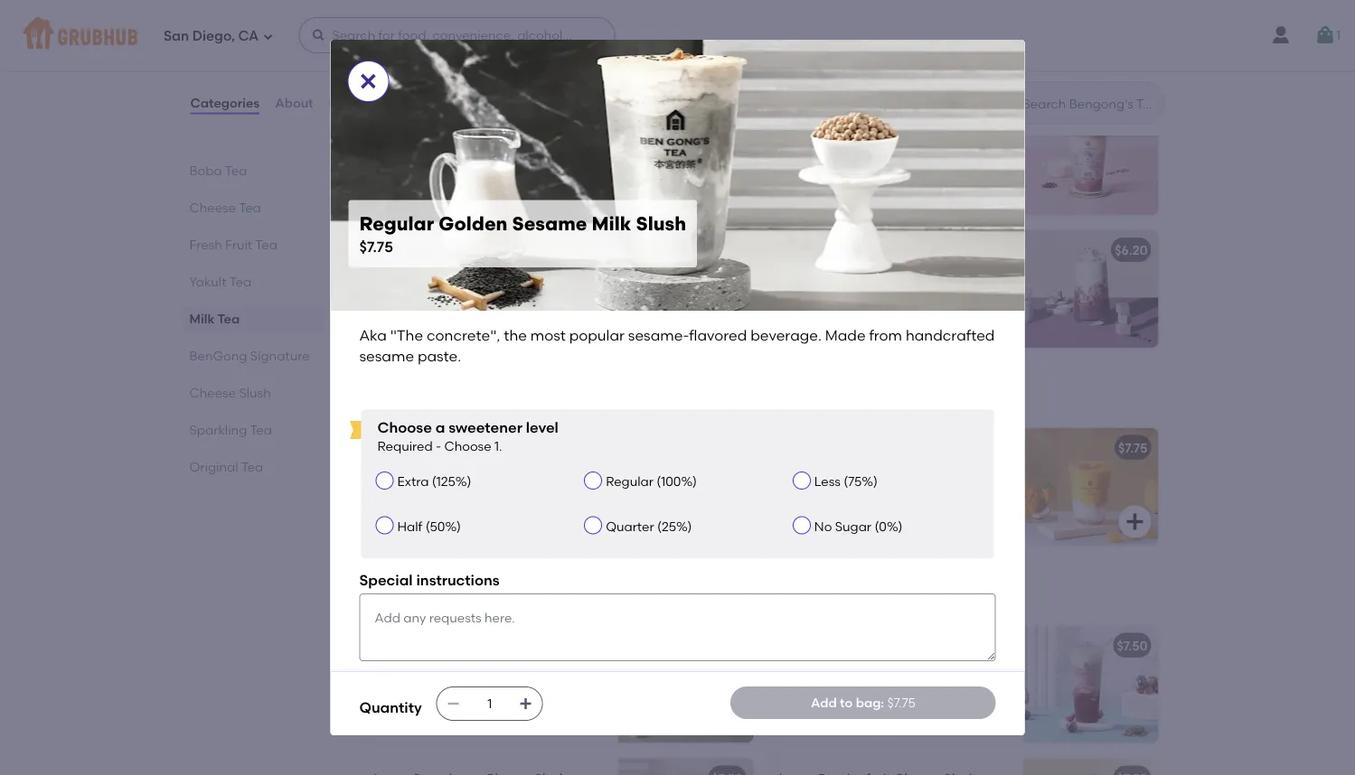 Task type: describe. For each thing, give the bounding box(es) containing it.
diego,
[[192, 28, 235, 44]]

flavors inside the made from real and fresh fruit, no artificial flavors added! come with himalayan pink salt cheese foam.
[[832, 682, 873, 698]]

1 horizontal spatial popular
[[569, 327, 625, 345]]

regular (100%)
[[606, 474, 697, 490]]

tea right yakult on the top left of the page
[[229, 274, 251, 289]]

tiramisu foam with special black milk tea made in the imperial old- fashioned way. brown sugar boba is included.
[[374, 268, 592, 339]]

(100%)
[[657, 474, 697, 490]]

regular for regular golden sesame milk slush
[[374, 440, 422, 456]]

$6.20 for made from real japan red beans and tiahland sago pearls. no artificial flavors added!
[[1115, 110, 1148, 125]]

(125%)
[[432, 474, 471, 490]]

beans
[[938, 135, 976, 151]]

already
[[779, 57, 826, 73]]

osmanthus rice milk tea image
[[1023, 0, 1158, 82]]

premium black or jasmine green milk tea with bengong signature tea cubes(tea jelly)!
[[374, 2, 599, 54]]

made from culinary grade uji matcha! come with himalayan pink salt cheese foam.
[[374, 664, 592, 716]]

slush for large uji matcha cheese slush
[[533, 638, 566, 654]]

taiwanese
[[846, 21, 909, 36]]

no inside the made from real and fresh fruit, no artificial flavors added! come with himalayan pink salt cheese foam.
[[967, 664, 982, 679]]

made from real japan red beans and tiahland sago pearls. no artificial flavors added!
[[779, 135, 1003, 187]]

made inside made from real japan red beans and tiahland sago pearls. no artificial flavors added!
[[779, 135, 814, 151]]

added! inside "the most popular hk style dessert beverage. made from real and fresh fruit, no artificial flavors added!"
[[925, 503, 969, 518]]

premium jasmine tea, with traditional taiwanese osmanthus fermented rice. crystal boba is already included!
[[779, 2, 980, 73]]

1 button
[[1314, 19, 1341, 52]]

sparkling tea
[[189, 422, 272, 438]]

special inside tiramisu foam with special black milk tea made in the imperial old- fashioned way. brown sugar boba is included.
[[493, 268, 537, 283]]

extra
[[397, 474, 429, 490]]

1 horizontal spatial paste.
[[418, 347, 461, 365]]

$7.50
[[1117, 638, 1148, 654]]

rice
[[868, 243, 896, 258]]

2 vertical spatial the
[[499, 466, 520, 481]]

2 horizontal spatial svg image
[[519, 697, 533, 711]]

from inside the made from real and fresh fruit, no artificial flavors added! come with himalayan pink salt cheese foam.
[[817, 664, 846, 679]]

large uji matcha cheese slush
[[374, 638, 566, 654]]

1 vertical spatial aka
[[374, 466, 398, 481]]

foam. inside made from culinary grade uji matcha! come with himalayan pink salt cheese foam.
[[446, 701, 482, 716]]

with inside made from culinary grade uji matcha! come with himalayan pink salt cheese foam.
[[470, 682, 495, 698]]

black
[[830, 243, 865, 258]]

bengong signature inside bengong signature tab
[[189, 348, 310, 363]]

1 vertical spatial handcrafted
[[444, 503, 521, 518]]

large passionfruit cheese slush image
[[1023, 759, 1158, 776]]

added! inside the made from real and fresh fruit, no artificial flavors added! come with himalayan pink salt cheese foam.
[[876, 682, 920, 698]]

$7.75 inside "regular golden sesame milk slush $7.75"
[[359, 238, 393, 256]]

reviews
[[329, 95, 379, 111]]

tea cube milk tea image
[[618, 0, 753, 82]]

regular for regular black rice and taro milk tea
[[779, 243, 827, 258]]

fruit, inside "the most popular hk style dessert beverage. made from real and fresh fruit, no artificial flavors added!"
[[779, 503, 806, 518]]

tea up taro
[[984, 243, 1007, 258]]

artificial inside the made from real and fresh fruit, no artificial flavors added! come with himalayan pink salt cheese foam.
[[779, 682, 829, 698]]

cheese tea tab
[[189, 198, 316, 217]]

Special instructions text field
[[359, 594, 996, 662]]

no inside "the most popular hk style dessert beverage. made from real and fresh fruit, no artificial flavors added!"
[[809, 503, 825, 518]]

1 horizontal spatial svg image
[[446, 697, 461, 711]]

green
[[535, 2, 571, 18]]

made inside the made from real and homemade taro and black rice. no artificial flavors added!
[[779, 268, 814, 283]]

large for large tiramisu special milk tea
[[374, 243, 410, 258]]

bengong inside premium black or jasmine green milk tea with bengong signature tea cubes(tea jelly)!
[[426, 21, 482, 36]]

special instructions
[[359, 572, 500, 589]]

0 horizontal spatial paste.
[[374, 521, 412, 536]]

quantity
[[359, 699, 422, 716]]

0 vertical spatial special
[[475, 110, 521, 125]]

tea right fruit
[[255, 237, 277, 252]]

tea left cube
[[413, 110, 435, 125]]

-
[[436, 439, 441, 454]]

pink inside made from culinary grade uji matcha! come with himalayan pink salt cheese foam.
[[567, 682, 592, 698]]

most down level
[[523, 466, 553, 481]]

original
[[189, 459, 238, 475]]

bengong inside premium special milk tea(milk- brewed premium black tea) with bengong signature tea cubes!
[[374, 172, 429, 187]]

added! inside made from real japan red beans and tiahland sago pearls. no artificial flavors added!
[[822, 172, 867, 187]]

salt inside made from culinary grade uji matcha! come with himalayan pink salt cheese foam.
[[374, 701, 396, 716]]

from inside made from real japan red beans and tiahland sago pearls. no artificial flavors added!
[[817, 135, 846, 151]]

1 horizontal spatial signature
[[452, 386, 545, 409]]

signature inside premium special milk tea(milk- brewed premium black tea) with bengong signature tea cubes!
[[433, 172, 491, 187]]

uji
[[536, 664, 550, 679]]

milk inside premium special milk tea(milk- brewed premium black tea) with bengong signature tea cubes!
[[479, 135, 504, 151]]

regular red bean sago milk tea image
[[1023, 97, 1158, 215]]

included!
[[829, 57, 885, 73]]

search icon image
[[994, 92, 1016, 114]]

extra (125%)
[[397, 474, 471, 490]]

a
[[435, 418, 445, 436]]

tea up fresh fruit tea tab
[[239, 200, 261, 215]]

no sugar (0%)
[[814, 519, 903, 534]]

traditional
[[779, 21, 843, 36]]

1 vertical spatial special
[[469, 243, 516, 258]]

san
[[164, 28, 189, 44]]

come inside the made from real and fresh fruit, no artificial flavors added! come with himalayan pink salt cheese foam.
[[923, 682, 961, 698]]

osmanthus
[[912, 21, 980, 36]]

milk inside milk tea tab
[[189, 311, 215, 326]]

$7.25
[[713, 110, 743, 125]]

artificial inside made from real japan red beans and tiahland sago pearls. no artificial flavors added!
[[931, 154, 982, 169]]

sago
[[893, 110, 925, 125]]

rice. for black
[[843, 286, 869, 302]]

dessert
[[938, 466, 983, 481]]

imperial
[[502, 286, 552, 302]]

1 vertical spatial the
[[504, 327, 527, 345]]

grade
[[496, 664, 533, 679]]

instructions
[[416, 572, 500, 589]]

1 horizontal spatial cheese slush
[[359, 584, 485, 607]]

cheese inside made from culinary grade uji matcha! come with himalayan pink salt cheese foam.
[[399, 701, 443, 716]]

fresh fruit tea
[[189, 237, 277, 252]]

1 vertical spatial concrete",
[[432, 466, 496, 481]]

large grape cheese slush image
[[1023, 626, 1158, 744]]

fresh inside "the most popular hk style dessert beverage. made from real and fresh fruit, no artificial flavors added!"
[[968, 484, 998, 500]]

0 vertical spatial tiramisu
[[413, 243, 466, 258]]

salt inside the made from real and fresh fruit, no artificial flavors added! come with himalayan pink salt cheese foam.
[[876, 701, 898, 716]]

Search Bengong's Tea search field
[[1021, 95, 1159, 112]]

real inside "the most popular hk style dessert beverage. made from real and fresh fruit, no artificial flavors added!"
[[914, 484, 937, 500]]

add to bag: $7.75
[[811, 695, 916, 711]]

reviews button
[[328, 71, 380, 136]]

(75%)
[[844, 474, 878, 490]]

cheese tea
[[189, 200, 261, 215]]

yakult tea
[[189, 274, 251, 289]]

matcha
[[432, 638, 481, 654]]

jasmine inside premium black or jasmine green milk tea with bengong signature tea cubes(tea jelly)!
[[485, 2, 532, 18]]

bengong inside tab
[[189, 348, 247, 363]]

slush inside tab
[[239, 385, 271, 400]]

made inside the made from real and fresh fruit, no artificial flavors added! come with himalayan pink salt cheese foam.
[[779, 664, 814, 679]]

most down sugar
[[530, 327, 566, 345]]

with inside premium black or jasmine green milk tea with bengong signature tea cubes(tea jelly)!
[[397, 21, 423, 36]]

foam. inside the made from real and fresh fruit, no artificial flavors added! come with himalayan pink salt cheese foam.
[[948, 701, 984, 716]]

level
[[526, 418, 559, 436]]

half
[[397, 519, 422, 534]]

boba tea tab
[[189, 161, 316, 180]]

tea up beans
[[956, 110, 979, 125]]

milk for black
[[374, 286, 399, 302]]

1.
[[494, 439, 502, 454]]

from up half (50%)
[[412, 503, 441, 518]]

choose a sweetener level required - choose 1.
[[377, 418, 559, 454]]

regular mango pomelo sago image
[[1023, 428, 1158, 546]]

from down the made from real and homemade taro and black rice. no artificial flavors added!
[[869, 327, 902, 345]]

original tea
[[189, 459, 263, 475]]

popular inside "the most popular hk style dessert beverage. made from real and fresh fruit, no artificial flavors added!"
[[839, 466, 887, 481]]

culinary
[[444, 664, 493, 679]]

artificial inside the made from real and homemade taro and black rice. no artificial flavors added!
[[893, 286, 943, 302]]

cheese up sparkling
[[189, 385, 236, 400]]

tea down green at the top of page
[[546, 21, 567, 36]]

0 horizontal spatial svg image
[[358, 71, 379, 92]]

1 vertical spatial "the
[[401, 466, 429, 481]]

0 vertical spatial concrete",
[[427, 327, 500, 345]]

1 horizontal spatial sesame-
[[628, 327, 689, 345]]

in
[[465, 286, 476, 302]]

large tea cube special milk tea image
[[618, 97, 753, 215]]

about
[[275, 95, 313, 111]]

ca
[[238, 28, 259, 44]]

japan
[[875, 135, 911, 151]]

homemade
[[903, 268, 975, 283]]

beverage. inside "the most popular hk style dessert beverage. made from real and fresh fruit, no artificial flavors added!"
[[779, 484, 841, 500]]

1 vertical spatial bengong
[[359, 386, 447, 409]]

included.
[[374, 323, 430, 339]]

old-
[[555, 286, 580, 302]]

large tiramisu special milk tea image
[[618, 230, 753, 348]]

required
[[377, 439, 433, 454]]

sesame for regular golden sesame milk slush
[[474, 440, 523, 456]]

milk tea
[[189, 311, 240, 326]]

sugar
[[509, 305, 544, 320]]

categories button
[[189, 71, 261, 136]]

special inside premium special milk tea(milk- brewed premium black tea) with bengong signature tea cubes!
[[432, 135, 476, 151]]

slush for regular golden sesame milk slush $7.75
[[636, 212, 686, 235]]

flavors inside the made from real and homemade taro and black rice. no artificial flavors added!
[[946, 286, 987, 302]]

sugar
[[835, 519, 871, 534]]

taro
[[926, 243, 953, 258]]

hk
[[890, 466, 904, 481]]

sweetener
[[449, 418, 522, 436]]

sesame for regular golden sesame milk slush $7.75
[[512, 212, 587, 235]]

milk inside "regular golden sesame milk slush $7.75"
[[592, 212, 631, 235]]

regular golden sesame milk slush $7.75
[[359, 212, 686, 256]]

1 vertical spatial choose
[[444, 439, 491, 454]]

premium for premium jasmine tea, with traditional taiwanese osmanthus fermented rice. crystal boba is already included!
[[779, 2, 834, 18]]

sparkling tea tab
[[189, 420, 316, 439]]

boba tea
[[189, 163, 247, 178]]

himalayan inside made from culinary grade uji matcha! come with himalayan pink salt cheese foam.
[[498, 682, 564, 698]]

is inside premium jasmine tea, with traditional taiwanese osmanthus fermented rice. crystal boba is already included!
[[958, 39, 967, 54]]

from inside the made from real and homemade taro and black rice. no artificial flavors added!
[[817, 268, 846, 283]]

tea up tea(milk-
[[552, 110, 575, 125]]

rice. for fermented
[[846, 39, 872, 54]]

fashioned
[[374, 305, 435, 320]]

the inside tiramisu foam with special black milk tea made in the imperial old- fashioned way. brown sugar boba is included.
[[479, 286, 499, 302]]

1 horizontal spatial sesame
[[524, 503, 572, 518]]

tea up old-
[[547, 243, 569, 258]]

1 vertical spatial aka "the concrete", the most popular sesame-flavored beverage. made from handcrafted sesame paste.
[[374, 466, 593, 536]]

most inside "the most popular hk style dessert beverage. made from real and fresh fruit, no artificial flavors added!"
[[805, 466, 835, 481]]

pearls.
[[867, 154, 908, 169]]

fruit
[[225, 237, 252, 252]]

way.
[[438, 305, 465, 320]]



Task type: locate. For each thing, give the bounding box(es) containing it.
1 vertical spatial milk
[[479, 135, 504, 151]]

1 vertical spatial himalayan
[[779, 701, 844, 716]]

signature down green at the top of page
[[485, 21, 543, 36]]

golden for regular golden sesame milk slush $7.75
[[439, 212, 508, 235]]

2 large from the top
[[374, 243, 410, 258]]

special up "imperial"
[[493, 268, 537, 283]]

crystal
[[875, 39, 919, 54]]

0 vertical spatial bengong
[[426, 21, 482, 36]]

made inside made from culinary grade uji matcha! come with himalayan pink salt cheese foam.
[[374, 664, 409, 679]]

1 vertical spatial pink
[[847, 701, 873, 716]]

is inside tiramisu foam with special black milk tea made in the imperial old- fashioned way. brown sugar boba is included.
[[583, 305, 592, 320]]

from inside "the most popular hk style dessert beverage. made from real and fresh fruit, no artificial flavors added!"
[[882, 484, 911, 500]]

half (50%)
[[397, 519, 461, 534]]

original tea tab
[[189, 457, 316, 476]]

regular golden sesame milk slush image
[[618, 428, 753, 546]]

cube
[[438, 110, 472, 125]]

1 vertical spatial popular
[[839, 466, 887, 481]]

jelly)!
[[439, 39, 470, 54]]

rice. inside the made from real and homemade taro and black rice. no artificial flavors added!
[[843, 286, 869, 302]]

0 vertical spatial pink
[[567, 682, 592, 698]]

real for homemade
[[849, 268, 872, 283]]

premium special milk tea(milk- brewed premium black tea) with bengong signature tea cubes!
[[374, 135, 573, 187]]

0 vertical spatial no
[[809, 503, 825, 518]]

2 vertical spatial popular
[[374, 484, 422, 500]]

bengong up a at left bottom
[[359, 386, 447, 409]]

0 vertical spatial sesame
[[359, 347, 414, 365]]

1 horizontal spatial bengong signature
[[359, 386, 545, 409]]

regular black rice and taro milk tea image
[[1023, 230, 1158, 348]]

with inside the made from real and fresh fruit, no artificial flavors added! come with himalayan pink salt cheese foam.
[[964, 682, 989, 698]]

1 come from the left
[[429, 682, 467, 698]]

Input item quantity number field
[[470, 688, 510, 720]]

boba inside tiramisu foam with special black milk tea made in the imperial old- fashioned way. brown sugar boba is included.
[[547, 305, 580, 320]]

most right the
[[805, 466, 835, 481]]

fresh inside the made from real and fresh fruit, no artificial flavors added! come with himalayan pink salt cheese foam.
[[903, 664, 933, 679]]

paste. left (50%)
[[374, 521, 412, 536]]

made from real and fresh fruit, no artificial flavors added! come with himalayan pink salt cheese foam.
[[779, 664, 989, 716]]

golden down a at left bottom
[[425, 440, 471, 456]]

0 vertical spatial flavored
[[689, 327, 747, 345]]

regular inside "regular golden sesame milk slush $7.75"
[[359, 212, 434, 235]]

tea down yakult tea
[[217, 311, 240, 326]]

milk
[[574, 2, 599, 18], [479, 135, 504, 151], [374, 286, 399, 302]]

flavors inside made from real japan red beans and tiahland sago pearls. no artificial flavors added!
[[779, 172, 819, 187]]

artificial down beans
[[931, 154, 982, 169]]

popular left hk
[[839, 466, 887, 481]]

1 vertical spatial is
[[583, 305, 592, 320]]

tea up original tea tab
[[250, 422, 272, 438]]

1 horizontal spatial boba
[[922, 39, 955, 54]]

0 horizontal spatial no
[[809, 503, 825, 518]]

signature inside premium black or jasmine green milk tea with bengong signature tea cubes(tea jelly)!
[[485, 21, 543, 36]]

signature up sweetener
[[452, 386, 545, 409]]

cheese up grade
[[484, 638, 530, 654]]

0 vertical spatial boba
[[922, 39, 955, 54]]

tiahland
[[779, 154, 830, 169]]

bengong
[[426, 21, 482, 36], [374, 172, 429, 187]]

added! inside the made from real and homemade taro and black rice. no artificial flavors added!
[[779, 305, 823, 320]]

no inside made from real japan red beans and tiahland sago pearls. no artificial flavors added!
[[911, 154, 928, 169]]

red
[[914, 135, 935, 151]]

pink inside the made from real and fresh fruit, no artificial flavors added! come with himalayan pink salt cheese foam.
[[847, 701, 873, 716]]

cubes(tea
[[374, 39, 436, 54]]

popular up half
[[374, 484, 422, 500]]

boba
[[189, 163, 222, 178]]

from inside made from culinary grade uji matcha! come with himalayan pink salt cheese foam.
[[412, 664, 441, 679]]

regular for regular red bean sago milk tea
[[779, 110, 827, 125]]

signature inside tab
[[250, 348, 310, 363]]

add
[[811, 695, 837, 711]]

with inside premium special milk tea(milk- brewed premium black tea) with bengong signature tea cubes!
[[547, 154, 573, 169]]

choose down sweetener
[[444, 439, 491, 454]]

regular up the extra
[[374, 440, 422, 456]]

1 foam. from the left
[[446, 701, 482, 716]]

premium jasmine tea, with traditional taiwanese osmanthus fermented rice. crystal boba is already included! button
[[768, 0, 1158, 82]]

bean
[[858, 110, 890, 125]]

real down style
[[914, 484, 937, 500]]

1 vertical spatial golden
[[425, 440, 471, 456]]

salt right "to"
[[876, 701, 898, 716]]

jasmine
[[485, 2, 532, 18], [837, 2, 885, 18]]

artificial inside "the most popular hk style dessert beverage. made from real and fresh fruit, no artificial flavors added!"
[[828, 503, 878, 518]]

1 vertical spatial tiramisu
[[374, 268, 426, 283]]

svg image down grade
[[519, 697, 533, 711]]

0 vertical spatial fresh
[[968, 484, 998, 500]]

premium black or jasmine green milk tea with bengong signature tea cubes(tea jelly)! button
[[363, 0, 753, 82]]

milk inside tiramisu foam with special black milk tea made in the imperial old- fashioned way. brown sugar boba is included.
[[374, 286, 399, 302]]

the
[[479, 286, 499, 302], [504, 327, 527, 345], [499, 466, 520, 481]]

special
[[432, 135, 476, 151], [493, 268, 537, 283]]

0 horizontal spatial salt
[[374, 701, 396, 716]]

jasmine up taiwanese
[[837, 2, 885, 18]]

0 horizontal spatial bengong
[[189, 348, 247, 363]]

bengong signature up a at left bottom
[[359, 386, 545, 409]]

0 horizontal spatial boba
[[547, 305, 580, 320]]

1 horizontal spatial jasmine
[[837, 2, 885, 18]]

regular for regular golden sesame milk slush $7.75
[[359, 212, 434, 235]]

real for fresh
[[849, 664, 872, 679]]

black left or
[[432, 2, 466, 18]]

tea right boba
[[225, 163, 247, 178]]

cheese up 'uji'
[[359, 584, 430, 607]]

1 $6.20 from the top
[[1115, 110, 1148, 125]]

special down half
[[359, 572, 413, 589]]

sesame down included.
[[359, 347, 414, 365]]

taro
[[978, 268, 1003, 283]]

1 vertical spatial sesame
[[474, 440, 523, 456]]

1 horizontal spatial cheese
[[901, 701, 945, 716]]

yakult
[[189, 274, 226, 289]]

come right bag:
[[923, 682, 961, 698]]

himalayan inside the made from real and fresh fruit, no artificial flavors added! come with himalayan pink salt cheese foam.
[[779, 701, 844, 716]]

0 vertical spatial "the
[[390, 327, 423, 345]]

large uji matcha cheese slush image
[[618, 626, 753, 744]]

2 vertical spatial special
[[359, 572, 413, 589]]

real up sago
[[849, 135, 872, 151]]

sparkling
[[189, 422, 247, 438]]

premium for premium special milk tea(milk- brewed premium black tea) with bengong signature tea cubes!
[[374, 135, 429, 151]]

1 vertical spatial large
[[374, 243, 410, 258]]

signature
[[485, 21, 543, 36], [433, 172, 491, 187]]

0 vertical spatial paste.
[[418, 347, 461, 365]]

1 vertical spatial special
[[493, 268, 537, 283]]

0 horizontal spatial foam.
[[446, 701, 482, 716]]

choose
[[377, 418, 432, 436], [444, 439, 491, 454]]

large for large uji matcha cheese slush
[[374, 638, 410, 654]]

rice. up included!
[[846, 39, 872, 54]]

tiramisu up 'fashioned'
[[374, 268, 426, 283]]

2 vertical spatial milk
[[374, 286, 399, 302]]

about button
[[274, 71, 314, 136]]

golden
[[439, 212, 508, 235], [425, 440, 471, 456]]

premium inside premium special milk tea(milk- brewed premium black tea) with bengong signature tea cubes!
[[374, 135, 429, 151]]

1 vertical spatial no
[[967, 664, 982, 679]]

fresh down dessert
[[968, 484, 998, 500]]

svg image
[[358, 71, 379, 92], [446, 697, 461, 711], [519, 697, 533, 711]]

0 horizontal spatial himalayan
[[498, 682, 564, 698]]

special
[[475, 110, 521, 125], [469, 243, 516, 258], [359, 572, 413, 589]]

0 vertical spatial $6.20
[[1115, 110, 1148, 125]]

bengong signature up cheese slush tab
[[189, 348, 310, 363]]

jasmine inside premium jasmine tea, with traditional taiwanese osmanthus fermented rice. crystal boba is already included!
[[837, 2, 885, 18]]

0 horizontal spatial is
[[583, 305, 592, 320]]

no inside the made from real and homemade taro and black rice. no artificial flavors added!
[[872, 286, 890, 302]]

2 vertical spatial large
[[374, 638, 410, 654]]

premium inside premium jasmine tea, with traditional taiwanese osmanthus fermented rice. crystal boba is already included!
[[779, 2, 834, 18]]

real inside made from real japan red beans and tiahland sago pearls. no artificial flavors added!
[[849, 135, 872, 151]]

(25%)
[[657, 519, 692, 534]]

0 vertical spatial signature
[[485, 21, 543, 36]]

2 cheese from the left
[[901, 701, 945, 716]]

tiramisu up foam
[[413, 243, 466, 258]]

and inside made from real japan red beans and tiahland sago pearls. no artificial flavors added!
[[979, 135, 1003, 151]]

real inside the made from real and fresh fruit, no artificial flavors added! come with himalayan pink salt cheese foam.
[[849, 664, 872, 679]]

0 vertical spatial aka "the concrete", the most popular sesame-flavored beverage. made from handcrafted sesame paste.
[[359, 327, 998, 365]]

is down osmanthus
[[958, 39, 967, 54]]

tea(milk-
[[507, 135, 562, 151]]

from down 'uji'
[[412, 664, 441, 679]]

regular for regular (100%)
[[606, 474, 654, 490]]

artificial left "to"
[[779, 682, 829, 698]]

with inside tiramisu foam with special black milk tea made in the imperial old- fashioned way. brown sugar boba is included.
[[465, 268, 490, 283]]

tiramisu inside tiramisu foam with special black milk tea made in the imperial old- fashioned way. brown sugar boba is included.
[[374, 268, 426, 283]]

flavors inside "the most popular hk style dessert beverage. made from real and fresh fruit, no artificial flavors added!"
[[881, 503, 922, 518]]

jasmine right or
[[485, 2, 532, 18]]

the most popular hk style dessert beverage. made from real and fresh fruit, no artificial flavors added!
[[779, 466, 998, 518]]

cubes!
[[517, 172, 558, 187]]

large
[[374, 110, 410, 125], [374, 243, 410, 258], [374, 638, 410, 654]]

0 horizontal spatial signature
[[250, 348, 310, 363]]

regular black rice and taro milk tea
[[779, 243, 1007, 258]]

sesame down cubes!
[[512, 212, 587, 235]]

and inside the made from real and fresh fruit, no artificial flavors added! come with himalayan pink salt cheese foam.
[[875, 664, 900, 679]]

red
[[830, 110, 855, 125]]

2 salt from the left
[[876, 701, 898, 716]]

no down red
[[911, 154, 928, 169]]

0 horizontal spatial bengong signature
[[189, 348, 310, 363]]

1 vertical spatial sesame-
[[425, 484, 478, 500]]

0 vertical spatial no
[[911, 154, 928, 169]]

come
[[429, 682, 467, 698], [923, 682, 961, 698]]

0 vertical spatial milk
[[574, 2, 599, 18]]

style
[[907, 466, 935, 481]]

1 horizontal spatial is
[[958, 39, 967, 54]]

0 horizontal spatial handcrafted
[[444, 503, 521, 518]]

1 large from the top
[[374, 110, 410, 125]]

bag:
[[856, 695, 884, 711]]

no down rice
[[872, 286, 890, 302]]

2 jasmine from the left
[[837, 2, 885, 18]]

handcrafted down (125%)
[[444, 503, 521, 518]]

san diego, ca
[[164, 28, 259, 44]]

fresh
[[189, 237, 222, 252]]

1 vertical spatial fruit,
[[936, 664, 964, 679]]

pink
[[567, 682, 592, 698], [847, 701, 873, 716]]

1 horizontal spatial bengong
[[359, 386, 447, 409]]

tea inside premium special milk tea(milk- brewed premium black tea) with bengong signature tea cubes!
[[494, 172, 514, 187]]

0 horizontal spatial choose
[[377, 418, 432, 436]]

cheese slush up sparkling tea
[[189, 385, 271, 400]]

svg image inside 1 button
[[1314, 24, 1336, 46]]

from up add
[[817, 664, 846, 679]]

bengong signature tab
[[189, 346, 316, 365]]

rice. inside premium jasmine tea, with traditional taiwanese osmanthus fermented rice. crystal boba is already included!
[[846, 39, 872, 54]]

milk for green
[[574, 2, 599, 18]]

slush for regular golden sesame milk slush
[[554, 440, 587, 456]]

come inside made from culinary grade uji matcha! come with himalayan pink salt cheese foam.
[[429, 682, 467, 698]]

0 horizontal spatial sesame
[[359, 347, 414, 365]]

paste. down included.
[[418, 347, 461, 365]]

black inside premium black or jasmine green milk tea with bengong signature tea cubes(tea jelly)!
[[432, 2, 466, 18]]

from down hk
[[882, 484, 911, 500]]

1 vertical spatial fresh
[[903, 664, 933, 679]]

real inside the made from real and homemade taro and black rice. no artificial flavors added!
[[849, 268, 872, 283]]

0 vertical spatial aka
[[359, 327, 387, 345]]

tea)
[[519, 154, 544, 169]]

2 horizontal spatial milk
[[574, 2, 599, 18]]

2 horizontal spatial popular
[[839, 466, 887, 481]]

0 horizontal spatial cheese slush
[[189, 385, 271, 400]]

milk tea tab
[[189, 309, 316, 328]]

regular left black
[[779, 243, 827, 258]]

2 come from the left
[[923, 682, 961, 698]]

svg image down the culinary
[[446, 697, 461, 711]]

sesame inside "regular golden sesame milk slush $7.75"
[[512, 212, 587, 235]]

"the down 'fashioned'
[[390, 327, 423, 345]]

boba down osmanthus
[[922, 39, 955, 54]]

fruit, inside the made from real and fresh fruit, no artificial flavors added! come with himalayan pink salt cheese foam.
[[936, 664, 964, 679]]

1 cheese from the left
[[399, 701, 443, 716]]

3 large from the top
[[374, 638, 410, 654]]

tea up "cubes(tea"
[[374, 21, 394, 36]]

uji
[[413, 638, 429, 654]]

tea inside tab
[[241, 459, 263, 475]]

$6.20
[[1115, 110, 1148, 125], [1115, 243, 1148, 258]]

1 jasmine from the left
[[485, 2, 532, 18]]

signature down premium
[[433, 172, 491, 187]]

yakult tea tab
[[189, 272, 316, 291]]

black down black
[[806, 286, 840, 302]]

real down black
[[849, 268, 872, 283]]

0 vertical spatial signature
[[250, 348, 310, 363]]

come down the culinary
[[429, 682, 467, 698]]

0 horizontal spatial fresh
[[903, 664, 933, 679]]

golden for regular golden sesame milk slush
[[425, 440, 471, 456]]

svg image
[[1314, 24, 1336, 46], [311, 28, 326, 42], [262, 31, 273, 42], [1124, 511, 1146, 533]]

cheese down boba tea on the top left
[[189, 200, 236, 215]]

premium
[[423, 154, 479, 169]]

cheese inside the made from real and fresh fruit, no artificial flavors added! come with himalayan pink salt cheese foam.
[[901, 701, 945, 716]]

1 vertical spatial $6.20
[[1115, 243, 1148, 258]]

himalayan down the uji
[[498, 682, 564, 698]]

1 salt from the left
[[374, 701, 396, 716]]

made
[[779, 135, 814, 151], [779, 268, 814, 283], [825, 327, 866, 345], [844, 484, 879, 500], [374, 503, 409, 518], [374, 664, 409, 679], [779, 664, 814, 679]]

regular left red
[[779, 110, 827, 125]]

0 horizontal spatial no
[[814, 519, 832, 534]]

regular red bean sago milk tea
[[779, 110, 979, 125]]

the down sugar
[[504, 327, 527, 345]]

premium up brewed
[[374, 135, 429, 151]]

foam
[[429, 268, 462, 283]]

0 vertical spatial rice.
[[846, 39, 872, 54]]

cheese slush up 'uji'
[[359, 584, 485, 607]]

cheese right bag:
[[901, 701, 945, 716]]

bengong down brewed
[[374, 172, 429, 187]]

1 horizontal spatial special
[[493, 268, 537, 283]]

1 vertical spatial no
[[872, 286, 890, 302]]

artificial down homemade
[[893, 286, 943, 302]]

aka "the concrete", the most popular sesame-flavored beverage. made from handcrafted sesame paste.
[[359, 327, 998, 365], [374, 466, 593, 536]]

tea inside tiramisu foam with special black milk tea made in the imperial old- fashioned way. brown sugar boba is included.
[[402, 286, 422, 302]]

tea up 'fashioned'
[[402, 286, 422, 302]]

boba inside premium jasmine tea, with traditional taiwanese osmanthus fermented rice. crystal boba is already included!
[[922, 39, 955, 54]]

brewed
[[374, 154, 420, 169]]

from up sago
[[817, 135, 846, 151]]

premium for premium black or jasmine green milk tea with bengong signature tea cubes(tea jelly)!
[[374, 2, 429, 18]]

tea,
[[888, 2, 912, 18]]

tea down sparkling tea 'tab'
[[241, 459, 263, 475]]

(0%)
[[875, 519, 903, 534]]

black up old-
[[540, 268, 574, 283]]

0 vertical spatial sesame-
[[628, 327, 689, 345]]

cheese slush inside tab
[[189, 385, 271, 400]]

premium
[[374, 2, 429, 18], [779, 2, 834, 18], [374, 135, 429, 151]]

regular golden sesame milk slush
[[374, 440, 587, 456]]

flavors
[[779, 172, 819, 187], [946, 286, 987, 302], [881, 503, 922, 518], [832, 682, 873, 698]]

boba down old-
[[547, 305, 580, 320]]

1
[[1336, 27, 1341, 43]]

popular down old-
[[569, 327, 625, 345]]

2 $6.20 from the top
[[1115, 243, 1148, 258]]

large up brewed
[[374, 110, 410, 125]]

large for large tea cube special milk tea
[[374, 110, 410, 125]]

1 vertical spatial sesame
[[524, 503, 572, 518]]

the up the brown
[[479, 286, 499, 302]]

slush inside "regular golden sesame milk slush $7.75"
[[636, 212, 686, 235]]

real for red
[[849, 135, 872, 151]]

milk up 'fashioned'
[[374, 286, 399, 302]]

tea inside tab
[[225, 163, 247, 178]]

2 foam. from the left
[[948, 701, 984, 716]]

artificial up sugar
[[828, 503, 878, 518]]

and inside "the most popular hk style dessert beverage. made from real and fresh fruit, no artificial flavors added!"
[[940, 484, 965, 500]]

cheese
[[399, 701, 443, 716], [901, 701, 945, 716]]

golden inside "regular golden sesame milk slush $7.75"
[[439, 212, 508, 235]]

tea inside 'tab'
[[250, 422, 272, 438]]

2 vertical spatial no
[[814, 519, 832, 534]]

1 horizontal spatial salt
[[876, 701, 898, 716]]

rice. down black
[[843, 286, 869, 302]]

tea left cubes!
[[494, 172, 514, 187]]

large strawberry cheese slush image
[[618, 759, 753, 776]]

0 horizontal spatial pink
[[567, 682, 592, 698]]

bengong down the milk tea
[[189, 348, 247, 363]]

1 vertical spatial boba
[[547, 305, 580, 320]]

sesame
[[512, 212, 587, 235], [474, 440, 523, 456]]

premium inside premium black or jasmine green milk tea with bengong signature tea cubes(tea jelly)!
[[374, 2, 429, 18]]

cheese slush
[[189, 385, 271, 400], [359, 584, 485, 607]]

black inside tiramisu foam with special black milk tea made in the imperial old- fashioned way. brown sugar boba is included.
[[540, 268, 574, 283]]

svg image up the reviews
[[358, 71, 379, 92]]

special up premium
[[432, 135, 476, 151]]

$6.20 for made from real and homemade taro and black rice. no artificial flavors added!
[[1115, 243, 1148, 258]]

1 horizontal spatial come
[[923, 682, 961, 698]]

sesame down sweetener
[[474, 440, 523, 456]]

quarter (25%)
[[606, 519, 692, 534]]

handcrafted down homemade
[[906, 327, 995, 345]]

0 vertical spatial large
[[374, 110, 410, 125]]

1 vertical spatial flavored
[[478, 484, 528, 500]]

fresh fruit tea tab
[[189, 235, 316, 254]]

0 vertical spatial special
[[432, 135, 476, 151]]

0 horizontal spatial fruit,
[[779, 503, 806, 518]]

cheese slush tab
[[189, 383, 316, 402]]

special right cube
[[475, 110, 521, 125]]

no left sugar
[[814, 519, 832, 534]]

tiramisu
[[413, 243, 466, 258], [374, 268, 426, 283]]

fruit,
[[779, 503, 806, 518], [936, 664, 964, 679]]

less
[[814, 474, 841, 490]]

himalayan
[[498, 682, 564, 698], [779, 701, 844, 716]]

made inside "the most popular hk style dessert beverage. made from real and fresh fruit, no artificial flavors added!"
[[844, 484, 879, 500]]

large tea cube special milk tea
[[374, 110, 575, 125]]

sesame-
[[628, 327, 689, 345], [425, 484, 478, 500]]

0 vertical spatial handcrafted
[[906, 327, 995, 345]]

1 horizontal spatial himalayan
[[779, 701, 844, 716]]

1 horizontal spatial pink
[[847, 701, 873, 716]]

brown
[[468, 305, 506, 320]]

1 vertical spatial rice.
[[843, 286, 869, 302]]

0 horizontal spatial special
[[432, 135, 476, 151]]

cheese down matcha!
[[399, 701, 443, 716]]

0 vertical spatial golden
[[439, 212, 508, 235]]

black inside premium special milk tea(milk- brewed premium black tea) with bengong signature tea cubes!
[[482, 154, 516, 169]]

black inside the made from real and homemade taro and black rice. no artificial flavors added!
[[806, 286, 840, 302]]

1 vertical spatial bengong signature
[[359, 386, 545, 409]]

0 vertical spatial choose
[[377, 418, 432, 436]]

aka down required
[[374, 466, 398, 481]]

real up add to bag: $7.75
[[849, 664, 872, 679]]

main navigation navigation
[[0, 0, 1355, 71]]

fermented
[[779, 39, 843, 54]]

or
[[469, 2, 482, 18]]

1 vertical spatial signature
[[433, 172, 491, 187]]

tea
[[374, 21, 394, 36], [546, 21, 567, 36], [494, 172, 514, 187], [402, 286, 422, 302]]

is right sugar
[[583, 305, 592, 320]]

regular up quarter
[[606, 474, 654, 490]]

concrete", down the regular golden sesame milk slush
[[432, 466, 496, 481]]

0 vertical spatial fruit,
[[779, 503, 806, 518]]

1 horizontal spatial flavored
[[689, 327, 747, 345]]

with inside premium jasmine tea, with traditional taiwanese osmanthus fermented rice. crystal boba is already included!
[[915, 2, 941, 18]]

0 vertical spatial cheese slush
[[189, 385, 271, 400]]

categories
[[190, 95, 260, 111]]

foam.
[[446, 701, 482, 716], [948, 701, 984, 716]]

premium up traditional on the right
[[779, 2, 834, 18]]

milk inside premium black or jasmine green milk tea with bengong signature tea cubes(tea jelly)!
[[574, 2, 599, 18]]

sago
[[833, 154, 864, 169]]

1 horizontal spatial no
[[967, 664, 982, 679]]

1 horizontal spatial no
[[872, 286, 890, 302]]



Task type: vqa. For each thing, say whether or not it's contained in the screenshot.
leftmost no
yes



